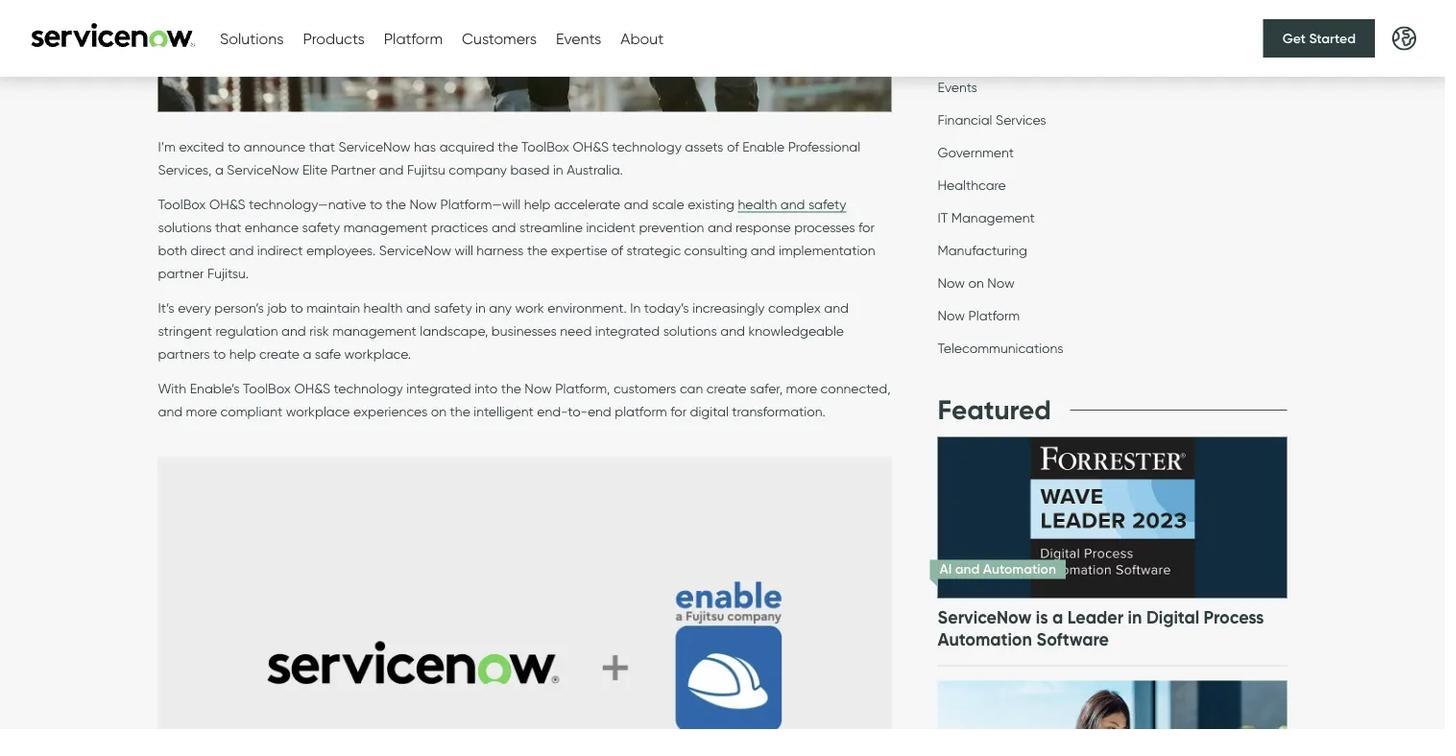 Task type: locate. For each thing, give the bounding box(es) containing it.
now on now link
[[938, 274, 1015, 296]]

1 vertical spatial technology
[[334, 380, 403, 396]]

1 vertical spatial help
[[229, 346, 256, 362]]

in right based at top left
[[553, 161, 563, 178]]

to-
[[568, 403, 587, 420]]

create up the digital
[[706, 380, 747, 396]]

0 horizontal spatial for
[[670, 403, 687, 420]]

integrated
[[595, 323, 660, 339], [406, 380, 471, 396]]

now up end-
[[525, 380, 552, 396]]

integrated inside it's every person's job to maintain health and safety in any work environment. in today's increasingly complex and stringent regulation and risk management landscape, businesses need integrated solutions and knowledgeable partners to help create a safe workplace.
[[595, 323, 660, 339]]

platform
[[384, 29, 443, 48], [968, 307, 1020, 323]]

risk
[[309, 323, 329, 339]]

started
[[1309, 30, 1356, 47]]

in inside it's every person's job to maintain health and safety in any work environment. in today's increasingly complex and stringent regulation and risk management landscape, businesses need integrated solutions and knowledgeable partners to help create a safe workplace.
[[475, 300, 486, 316]]

more up transformation.
[[786, 380, 817, 396]]

oh&s
[[573, 138, 609, 155], [209, 196, 245, 212], [294, 380, 330, 396]]

2 horizontal spatial a
[[1052, 608, 1063, 629]]

2 vertical spatial oh&s
[[294, 380, 330, 396]]

0 vertical spatial technology
[[612, 138, 682, 155]]

consulting
[[684, 242, 747, 258]]

scale
[[652, 196, 684, 212]]

and down response
[[751, 242, 775, 258]]

of down incident on the top left of the page
[[611, 242, 623, 258]]

servicenow is a leader in digital process automation software
[[938, 608, 1264, 651]]

1 horizontal spatial integrated
[[595, 323, 660, 339]]

1 vertical spatial on
[[431, 403, 447, 420]]

0 horizontal spatial that
[[215, 219, 241, 235]]

0 vertical spatial create
[[259, 346, 299, 362]]

partners
[[158, 346, 210, 362]]

in
[[553, 161, 563, 178], [475, 300, 486, 316], [1128, 608, 1142, 629]]

1 horizontal spatial in
[[553, 161, 563, 178]]

1 vertical spatial integrated
[[406, 380, 471, 396]]

it's every person's job to maintain health and safety in any work environment. in today's increasingly complex and stringent regulation and risk management landscape, businesses need integrated solutions and knowledgeable partners to help create a safe workplace.
[[158, 300, 849, 362]]

work
[[515, 300, 544, 316]]

0 horizontal spatial create
[[259, 346, 299, 362]]

2 vertical spatial in
[[1128, 608, 1142, 629]]

and left risk
[[281, 323, 306, 339]]

0 vertical spatial that
[[309, 138, 335, 155]]

1 horizontal spatial platform
[[968, 307, 1020, 323]]

implementation
[[779, 242, 875, 258]]

for down the can
[[670, 403, 687, 420]]

1 vertical spatial that
[[215, 219, 241, 235]]

enhance
[[245, 219, 299, 235]]

response
[[735, 219, 791, 235]]

stringent
[[158, 323, 212, 339]]

now
[[410, 196, 437, 212], [938, 274, 965, 291], [987, 274, 1015, 291], [938, 307, 965, 323], [525, 380, 552, 396]]

integrated inside with enable's toolbox oh&s technology integrated into the now platform, customers can create safer, more connected, and more compliant workplace experiences on the intelligent end-to-end platform for digital transformation.
[[406, 380, 471, 396]]

solutions down today's
[[663, 323, 717, 339]]

for inside with enable's toolbox oh&s technology integrated into the now platform, customers can create safer, more connected, and more compliant workplace experiences on the intelligent end-to-end platform for digital transformation.
[[670, 403, 687, 420]]

oh&s up the workplace at bottom
[[294, 380, 330, 396]]

maintain
[[306, 300, 360, 316]]

0 vertical spatial help
[[524, 196, 551, 212]]

technology up experiences
[[334, 380, 403, 396]]

help inside toolbox oh&s technology—native to the now platform—will help accelerate and scale existing health and safety solutions that enhance safety management practices and streamline incident prevention and response processes for both direct and indirect employees. servicenow will harness the expertise of strategic consulting and implementation partner fujitsu.
[[524, 196, 551, 212]]

workplace.
[[344, 346, 411, 362]]

leader
[[1067, 608, 1123, 629]]

more down enable's
[[186, 403, 217, 420]]

management
[[343, 219, 428, 235], [332, 323, 417, 339]]

integrated left into
[[406, 380, 471, 396]]

2 vertical spatial safety
[[434, 300, 472, 316]]

1 vertical spatial platform
[[968, 307, 1020, 323]]

elite
[[302, 161, 327, 178]]

0 horizontal spatial toolbox
[[158, 196, 206, 212]]

0 vertical spatial health
[[738, 196, 777, 212]]

health up workplace.
[[363, 300, 403, 316]]

help down regulation at the left top of the page
[[229, 346, 256, 362]]

a inside i'm excited to announce that servicenow has acquired the toolbox oh&s technology assets of enable professional services, a servicenow elite partner and fujitsu company based in australia.
[[215, 161, 224, 178]]

on down manufacturing link
[[968, 274, 984, 291]]

1 vertical spatial management
[[332, 323, 417, 339]]

that inside toolbox oh&s technology—native to the now platform—will help accelerate and scale existing health and safety solutions that enhance safety management practices and streamline incident prevention and response processes for both direct and indirect employees. servicenow will harness the expertise of strategic consulting and implementation partner fujitsu.
[[215, 219, 241, 235]]

0 horizontal spatial platform
[[384, 29, 443, 48]]

with
[[158, 380, 186, 396]]

technology
[[612, 138, 682, 155], [334, 380, 403, 396]]

2 vertical spatial toolbox
[[243, 380, 291, 396]]

oh&s up australia.
[[573, 138, 609, 155]]

help inside it's every person's job to maintain health and safety in any work environment. in today's increasingly complex and stringent regulation and risk management landscape, businesses need integrated solutions and knowledgeable partners to help create a safe workplace.
[[229, 346, 256, 362]]

help
[[524, 196, 551, 212], [229, 346, 256, 362]]

1 vertical spatial for
[[670, 403, 687, 420]]

servicenow left will
[[379, 242, 451, 258]]

safety inside it's every person's job to maintain health and safety in any work environment. in today's increasingly complex and stringent regulation and risk management landscape, businesses need integrated solutions and knowledgeable partners to help create a safe workplace.
[[434, 300, 472, 316]]

events button
[[556, 29, 601, 48]]

1 vertical spatial safety
[[302, 219, 340, 235]]

technology up australia.
[[612, 138, 682, 155]]

1 vertical spatial a
[[303, 346, 311, 362]]

the inside i'm excited to announce that servicenow has acquired the toolbox oh&s technology assets of enable professional services, a servicenow elite partner and fujitsu company based in australia.
[[498, 138, 518, 155]]

forrester wave leader 2023: digital process automation software image
[[934, 418, 1291, 618]]

and up harness
[[491, 219, 516, 235]]

of right assets
[[727, 138, 739, 155]]

0 horizontal spatial solutions
[[158, 219, 212, 235]]

that up elite
[[309, 138, 335, 155]]

regulation
[[216, 323, 278, 339]]

1 horizontal spatial health
[[738, 196, 777, 212]]

toolbox inside i'm excited to announce that servicenow has acquired the toolbox oh&s technology assets of enable professional services, a servicenow elite partner and fujitsu company based in australia.
[[521, 138, 569, 155]]

software
[[1036, 630, 1109, 651]]

help up streamline
[[524, 196, 551, 212]]

0 vertical spatial on
[[968, 274, 984, 291]]

1 vertical spatial more
[[186, 403, 217, 420]]

1 horizontal spatial technology
[[612, 138, 682, 155]]

and right complex
[[824, 300, 849, 316]]

toolbox up "compliant"
[[243, 380, 291, 396]]

0 horizontal spatial safety
[[302, 219, 340, 235]]

to down partner
[[370, 196, 382, 212]]

0 vertical spatial for
[[858, 219, 875, 235]]

1 horizontal spatial a
[[303, 346, 311, 362]]

1 horizontal spatial safety
[[434, 300, 472, 316]]

health inside toolbox oh&s technology—native to the now platform—will help accelerate and scale existing health and safety solutions that enhance safety management practices and streamline incident prevention and response processes for both direct and indirect employees. servicenow will harness the expertise of strategic consulting and implementation partner fujitsu.
[[738, 196, 777, 212]]

for for platform
[[670, 403, 687, 420]]

0 horizontal spatial a
[[215, 161, 224, 178]]

toolbox
[[521, 138, 569, 155], [158, 196, 206, 212], [243, 380, 291, 396]]

in left digital
[[1128, 608, 1142, 629]]

0 vertical spatial solutions
[[158, 219, 212, 235]]

automation down ai and automation
[[938, 630, 1032, 651]]

1 vertical spatial events
[[938, 79, 977, 95]]

that up direct
[[215, 219, 241, 235]]

now down 'fujitsu'
[[410, 196, 437, 212]]

a down excited
[[215, 161, 224, 178]]

solutions inside toolbox oh&s technology—native to the now platform—will help accelerate and scale existing health and safety solutions that enhance safety management practices and streamline incident prevention and response processes for both direct and indirect employees. servicenow will harness the expertise of strategic consulting and implementation partner fujitsu.
[[158, 219, 212, 235]]

0 vertical spatial integrated
[[595, 323, 660, 339]]

0 vertical spatial a
[[215, 161, 224, 178]]

events for events link
[[938, 79, 977, 95]]

of
[[727, 138, 739, 155], [611, 242, 623, 258]]

expertise
[[551, 242, 607, 258]]

1 vertical spatial of
[[611, 242, 623, 258]]

government
[[938, 144, 1014, 160]]

automation up is at the right bottom of the page
[[983, 561, 1056, 578]]

1 vertical spatial create
[[706, 380, 747, 396]]

on
[[968, 274, 984, 291], [431, 403, 447, 420]]

events up financial
[[938, 79, 977, 95]]

environment.
[[548, 300, 627, 316]]

harness
[[477, 242, 524, 258]]

and up response
[[780, 196, 805, 212]]

toolbox inside with enable's toolbox oh&s technology integrated into the now platform, customers can create safer, more connected, and more compliant workplace experiences on the intelligent end-to-end platform for digital transformation.
[[243, 380, 291, 396]]

and up consulting
[[708, 219, 732, 235]]

0 vertical spatial in
[[553, 161, 563, 178]]

0 horizontal spatial help
[[229, 346, 256, 362]]

integrated down in on the top of the page
[[595, 323, 660, 339]]

0 horizontal spatial integrated
[[406, 380, 471, 396]]

platform up telecommunications
[[968, 307, 1020, 323]]

2 horizontal spatial oh&s
[[573, 138, 609, 155]]

0 vertical spatial oh&s
[[573, 138, 609, 155]]

2 horizontal spatial in
[[1128, 608, 1142, 629]]

platform right products
[[384, 29, 443, 48]]

health up response
[[738, 196, 777, 212]]

health inside it's every person's job to maintain health and safety in any work environment. in today's increasingly complex and stringent regulation and risk management landscape, businesses need integrated solutions and knowledgeable partners to help create a safe workplace.
[[363, 300, 403, 316]]

is
[[1036, 608, 1048, 629]]

1 horizontal spatial toolbox
[[243, 380, 291, 396]]

a left safe
[[303, 346, 311, 362]]

1 horizontal spatial of
[[727, 138, 739, 155]]

1 horizontal spatial solutions
[[663, 323, 717, 339]]

0 vertical spatial toolbox
[[521, 138, 569, 155]]

safety up landscape, at top left
[[434, 300, 472, 316]]

toolbox down services,
[[158, 196, 206, 212]]

and
[[379, 161, 404, 178], [624, 196, 648, 212], [780, 196, 805, 212], [491, 219, 516, 235], [708, 219, 732, 235], [229, 242, 254, 258], [751, 242, 775, 258], [406, 300, 431, 316], [824, 300, 849, 316], [281, 323, 306, 339], [720, 323, 745, 339], [158, 403, 183, 420], [955, 561, 980, 578]]

2 horizontal spatial safety
[[808, 196, 846, 212]]

1 horizontal spatial help
[[524, 196, 551, 212]]

now inside toolbox oh&s technology—native to the now platform—will help accelerate and scale existing health and safety solutions that enhance safety management practices and streamline incident prevention and response processes for both direct and indirect employees. servicenow will harness the expertise of strategic consulting and implementation partner fujitsu.
[[410, 196, 437, 212]]

in left any
[[475, 300, 486, 316]]

0 horizontal spatial health
[[363, 300, 403, 316]]

oh&s inside with enable's toolbox oh&s technology integrated into the now platform, customers can create safer, more connected, and more compliant workplace experiences on the intelligent end-to-end platform for digital transformation.
[[294, 380, 330, 396]]

a inside servicenow is a leader in digital process automation software
[[1052, 608, 1063, 629]]

management inside it's every person's job to maintain health and safety in any work environment. in today's increasingly complex and stringent regulation and risk management landscape, businesses need integrated solutions and knowledgeable partners to help create a safe workplace.
[[332, 323, 417, 339]]

for right "processes" on the right top of page
[[858, 219, 875, 235]]

experiences
[[353, 403, 428, 420]]

1 horizontal spatial create
[[706, 380, 747, 396]]

manufacturing
[[938, 242, 1027, 258]]

servicenow down ai and automation
[[938, 608, 1031, 629]]

it management
[[938, 209, 1035, 225]]

1 horizontal spatial for
[[858, 219, 875, 235]]

management up employees.
[[343, 219, 428, 235]]

to
[[228, 138, 240, 155], [370, 196, 382, 212], [290, 300, 303, 316], [213, 346, 226, 362]]

0 horizontal spatial oh&s
[[209, 196, 245, 212]]

to right excited
[[228, 138, 240, 155]]

2 vertical spatial a
[[1052, 608, 1063, 629]]

1 horizontal spatial events
[[938, 79, 977, 95]]

0 horizontal spatial technology
[[334, 380, 403, 396]]

safety down the "technology—native"
[[302, 219, 340, 235]]

1 horizontal spatial more
[[786, 380, 817, 396]]

platform button
[[384, 29, 443, 48]]

for inside toolbox oh&s technology—native to the now platform—will help accelerate and scale existing health and safety solutions that enhance safety management practices and streamline incident prevention and response processes for both direct and indirect employees. servicenow will harness the expertise of strategic consulting and implementation partner fujitsu.
[[858, 219, 875, 235]]

create inside with enable's toolbox oh&s technology integrated into the now platform, customers can create safer, more connected, and more compliant workplace experiences on the intelligent end-to-end platform for digital transformation.
[[706, 380, 747, 396]]

create down regulation at the left top of the page
[[259, 346, 299, 362]]

servicenow + enable, a fujitsu company, toolbox image
[[158, 457, 891, 731]]

complex
[[768, 300, 821, 316]]

partner
[[331, 161, 376, 178]]

0 horizontal spatial events
[[556, 29, 601, 48]]

platform—will
[[440, 196, 521, 212]]

and right ai
[[955, 561, 980, 578]]

0 horizontal spatial of
[[611, 242, 623, 258]]

0 vertical spatial events
[[556, 29, 601, 48]]

1 horizontal spatial on
[[968, 274, 984, 291]]

end-
[[537, 403, 568, 420]]

1 vertical spatial automation
[[938, 630, 1032, 651]]

now up 'now platform'
[[938, 274, 965, 291]]

oh&s up direct
[[209, 196, 245, 212]]

on right experiences
[[431, 403, 447, 420]]

any
[[489, 300, 512, 316]]

0 horizontal spatial in
[[475, 300, 486, 316]]

servicenow down announce
[[227, 161, 299, 178]]

and left 'fujitsu'
[[379, 161, 404, 178]]

get started link
[[1263, 19, 1375, 58]]

0 vertical spatial platform
[[384, 29, 443, 48]]

1 vertical spatial solutions
[[663, 323, 717, 339]]

1 horizontal spatial that
[[309, 138, 335, 155]]

1 vertical spatial oh&s
[[209, 196, 245, 212]]

0 vertical spatial management
[[343, 219, 428, 235]]

toolbox up based at top left
[[521, 138, 569, 155]]

process
[[1204, 608, 1264, 629]]

and down with
[[158, 403, 183, 420]]

0 horizontal spatial on
[[431, 403, 447, 420]]

i'm excited to announce that servicenow has acquired the toolbox oh&s technology assets of enable professional services, a servicenow elite partner and fujitsu company based in australia.
[[158, 138, 860, 178]]

1 vertical spatial toolbox
[[158, 196, 206, 212]]

safety up "processes" on the right top of page
[[808, 196, 846, 212]]

management up workplace.
[[332, 323, 417, 339]]

to inside i'm excited to announce that servicenow has acquired the toolbox oh&s technology assets of enable professional services, a servicenow elite partner and fujitsu company based in australia.
[[228, 138, 240, 155]]

1 vertical spatial in
[[475, 300, 486, 316]]

toolbox oh&s technology—native to the now platform—will help accelerate and scale existing health and safety solutions that enhance safety management practices and streamline incident prevention and response processes for both direct and indirect employees. servicenow will harness the expertise of strategic consulting and implementation partner fujitsu.
[[158, 196, 875, 281]]

and inside i'm excited to announce that servicenow has acquired the toolbox oh&s technology assets of enable professional services, a servicenow elite partner and fujitsu company based in australia.
[[379, 161, 404, 178]]

now down now on now link
[[938, 307, 965, 323]]

safer,
[[750, 380, 783, 396]]

today's
[[644, 300, 689, 316]]

1 horizontal spatial oh&s
[[294, 380, 330, 396]]

2 horizontal spatial toolbox
[[521, 138, 569, 155]]

events left about dropdown button
[[556, 29, 601, 48]]

0 vertical spatial of
[[727, 138, 739, 155]]

1 vertical spatial health
[[363, 300, 403, 316]]

a right is at the right bottom of the page
[[1052, 608, 1063, 629]]

in inside i'm excited to announce that servicenow has acquired the toolbox oh&s technology assets of enable professional services, a servicenow elite partner and fujitsu company based in australia.
[[553, 161, 563, 178]]

telecommunications link
[[938, 340, 1064, 361]]

for for processes
[[858, 219, 875, 235]]

and left scale
[[624, 196, 648, 212]]

solutions up both on the left top
[[158, 219, 212, 235]]

acquired
[[439, 138, 494, 155]]

for
[[858, 219, 875, 235], [670, 403, 687, 420]]

every
[[178, 300, 211, 316]]



Task type: describe. For each thing, give the bounding box(es) containing it.
direct
[[190, 242, 226, 258]]

about
[[621, 29, 664, 48]]

in inside servicenow is a leader in digital process automation software
[[1128, 608, 1142, 629]]

solutions button
[[220, 29, 284, 48]]

a inside it's every person's job to maintain health and safety in any work environment. in today's increasingly complex and stringent regulation and risk management landscape, businesses need integrated solutions and knowledgeable partners to help create a safe workplace.
[[303, 346, 311, 362]]

events for "events" dropdown button
[[556, 29, 601, 48]]

company
[[449, 161, 507, 178]]

servicenow up partner
[[338, 138, 411, 155]]

solutions
[[220, 29, 284, 48]]

partner
[[158, 265, 204, 281]]

based
[[510, 161, 550, 178]]

0 horizontal spatial more
[[186, 403, 217, 420]]

healthcare
[[938, 177, 1006, 193]]

person's
[[214, 300, 264, 316]]

about button
[[621, 29, 664, 48]]

businesses
[[491, 323, 557, 339]]

practices
[[431, 219, 488, 235]]

services
[[996, 111, 1046, 128]]

accelerate
[[554, 196, 621, 212]]

strategic
[[626, 242, 681, 258]]

customers
[[462, 29, 537, 48]]

0 vertical spatial automation
[[983, 561, 1056, 578]]

and inside with enable's toolbox oh&s technology integrated into the now platform, customers can create safer, more connected, and more compliant workplace experiences on the intelligent end-to-end platform for digital transformation.
[[158, 403, 183, 420]]

i'm
[[158, 138, 176, 155]]

connected,
[[821, 380, 891, 396]]

fujitsu.
[[207, 265, 249, 281]]

knowledgeable
[[748, 323, 844, 339]]

it management link
[[938, 209, 1035, 230]]

events link
[[938, 79, 977, 100]]

technology inside i'm excited to announce that servicenow has acquired the toolbox oh&s technology assets of enable professional services, a servicenow elite partner and fujitsu company based in australia.
[[612, 138, 682, 155]]

on inside with enable's toolbox oh&s technology integrated into the now platform, customers can create safer, more connected, and more compliant workplace experiences on the intelligent end-to-end platform for digital transformation.
[[431, 403, 447, 420]]

health and safety: 2 workers in hard hats examining a facility image
[[158, 0, 891, 112]]

servicenow inside servicenow is a leader in digital process automation software
[[938, 608, 1031, 629]]

0 vertical spatial more
[[786, 380, 817, 396]]

processes
[[794, 219, 855, 235]]

now platform
[[938, 307, 1020, 323]]

now down manufacturing link
[[987, 274, 1015, 291]]

platform,
[[555, 380, 610, 396]]

prevention
[[639, 219, 704, 235]]

financial services
[[938, 111, 1046, 128]]

now platform link
[[938, 307, 1020, 328]]

services,
[[158, 161, 212, 178]]

management inside toolbox oh&s technology—native to the now platform—will help accelerate and scale existing health and safety solutions that enhance safety management practices and streamline incident prevention and response processes for both direct and indirect employees. servicenow will harness the expertise of strategic consulting and implementation partner fujitsu.
[[343, 219, 428, 235]]

get started
[[1282, 30, 1356, 47]]

technology inside with enable's toolbox oh&s technology integrated into the now platform, customers can create safer, more connected, and more compliant workplace experiences on the intelligent end-to-end platform for digital transformation.
[[334, 380, 403, 396]]

need
[[560, 323, 592, 339]]

solutions inside it's every person's job to maintain health and safety in any work environment. in today's increasingly complex and stringent regulation and risk management landscape, businesses need integrated solutions and knowledgeable partners to help create a safe workplace.
[[663, 323, 717, 339]]

to inside toolbox oh&s technology—native to the now platform—will help accelerate and scale existing health and safety solutions that enhance safety management practices and streamline incident prevention and response processes for both direct and indirect employees. servicenow will harness the expertise of strategic consulting and implementation partner fujitsu.
[[370, 196, 382, 212]]

technology—native
[[249, 196, 366, 212]]

create inside it's every person's job to maintain health and safety in any work environment. in today's increasingly complex and stringent regulation and risk management landscape, businesses need integrated solutions and knowledgeable partners to help create a safe workplace.
[[259, 346, 299, 362]]

digital
[[690, 403, 729, 420]]

in
[[630, 300, 641, 316]]

landscape,
[[420, 323, 488, 339]]

it's
[[158, 300, 174, 316]]

workplace
[[286, 403, 350, 420]]

financial services link
[[938, 111, 1046, 132]]

and down increasingly
[[720, 323, 745, 339]]

professional
[[788, 138, 860, 155]]

that inside i'm excited to announce that servicenow has acquired the toolbox oh&s technology assets of enable professional services, a servicenow elite partner and fujitsu company based in australia.
[[309, 138, 335, 155]]

platform
[[615, 403, 667, 420]]

announce
[[244, 138, 306, 155]]

fujitsu
[[407, 161, 445, 178]]

both
[[158, 242, 187, 258]]

oh&s inside i'm excited to announce that servicenow has acquired the toolbox oh&s technology assets of enable professional services, a servicenow elite partner and fujitsu company based in australia.
[[573, 138, 609, 155]]

end
[[587, 403, 611, 420]]

automation inside servicenow is a leader in digital process automation software
[[938, 630, 1032, 651]]

telecommunications
[[938, 340, 1064, 356]]

excited
[[179, 138, 224, 155]]

incident
[[586, 219, 636, 235]]

existing
[[688, 196, 734, 212]]

ai
[[939, 561, 952, 578]]

streamline
[[519, 219, 583, 235]]

0 vertical spatial safety
[[808, 196, 846, 212]]

products
[[303, 29, 365, 48]]

of inside i'm excited to announce that servicenow has acquired the toolbox oh&s technology assets of enable professional services, a servicenow elite partner and fujitsu company based in australia.
[[727, 138, 739, 155]]

into
[[474, 380, 497, 396]]

customers button
[[462, 29, 537, 48]]

products button
[[303, 29, 365, 48]]

servicenow inside toolbox oh&s technology—native to the now platform—will help accelerate and scale existing health and safety solutions that enhance safety management practices and streamline incident prevention and response processes for both direct and indirect employees. servicenow will harness the expertise of strategic consulting and implementation partner fujitsu.
[[379, 242, 451, 258]]

safe
[[315, 346, 341, 362]]

management
[[951, 209, 1035, 225]]

to right job
[[290, 300, 303, 316]]

get
[[1282, 30, 1306, 47]]

featured
[[938, 393, 1051, 427]]

will
[[455, 242, 473, 258]]

increasingly
[[692, 300, 765, 316]]

and up landscape, at top left
[[406, 300, 431, 316]]

digital
[[1146, 608, 1199, 629]]

oh&s inside toolbox oh&s technology—native to the now platform—will help accelerate and scale existing health and safety solutions that enhance safety management practices and streamline incident prevention and response processes for both direct and indirect employees. servicenow will harness the expertise of strategic consulting and implementation partner fujitsu.
[[209, 196, 245, 212]]

it
[[938, 209, 948, 225]]

australia.
[[567, 161, 623, 178]]

and up fujitsu.
[[229, 242, 254, 258]]

healthcare link
[[938, 177, 1006, 198]]

transformation.
[[732, 403, 825, 420]]

to up enable's
[[213, 346, 226, 362]]

job
[[267, 300, 287, 316]]

financial
[[938, 111, 992, 128]]

toolbox inside toolbox oh&s technology—native to the now platform—will help accelerate and scale existing health and safety solutions that enhance safety management practices and streamline incident prevention and response processes for both direct and indirect employees. servicenow will harness the expertise of strategic consulting and implementation partner fujitsu.
[[158, 196, 206, 212]]

enable
[[742, 138, 785, 155]]

customers
[[613, 380, 676, 396]]

intelligent
[[474, 403, 534, 420]]

now inside with enable's toolbox oh&s technology integrated into the now platform, customers can create safer, more connected, and more compliant workplace experiences on the intelligent end-to-end platform for digital transformation.
[[525, 380, 552, 396]]

assets
[[685, 138, 723, 155]]

of inside toolbox oh&s technology—native to the now platform—will help accelerate and scale existing health and safety solutions that enhance safety management practices and streamline incident prevention and response processes for both direct and indirect employees. servicenow will harness the expertise of strategic consulting and implementation partner fujitsu.
[[611, 242, 623, 258]]



Task type: vqa. For each thing, say whether or not it's contained in the screenshot.
Services
yes



